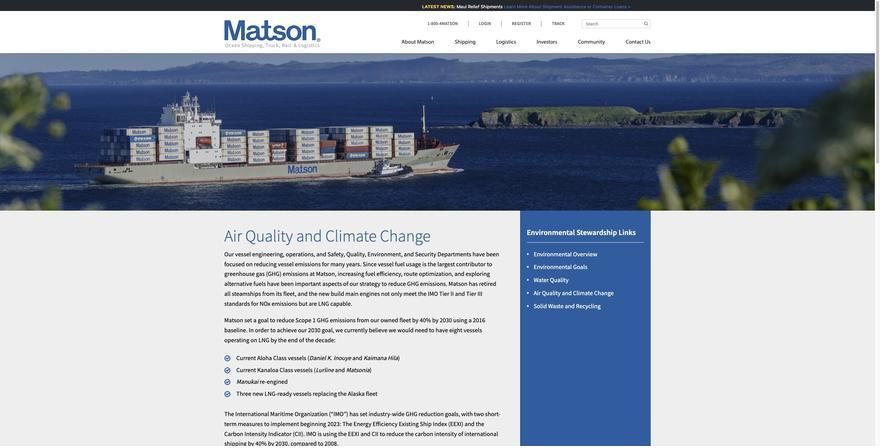 Task type: vqa. For each thing, say whether or not it's contained in the screenshot.
Recent
no



Task type: locate. For each thing, give the bounding box(es) containing it.
1 horizontal spatial 2030
[[440, 317, 452, 325]]

using up 2008.
[[323, 430, 337, 438]]

1 horizontal spatial a
[[469, 317, 472, 325]]

1 horizontal spatial lng
[[319, 300, 329, 308]]

1 horizontal spatial using
[[454, 317, 468, 325]]

2 a from the left
[[469, 317, 472, 325]]

2 vertical spatial matson
[[224, 317, 243, 325]]

1 vertical spatial our
[[371, 317, 380, 325]]

and up matsonia
[[353, 354, 363, 362]]

fleet inside matson set a goal to reduce scope 1 ghg emissions from our owned fleet by 40% by 2030 using a 2016 baseline. in order to achieve our 2030 goal, we currently believe we would need to have eight vessels operating on lng by the end of the decade:
[[400, 317, 411, 325]]

ghg down route on the left bottom of page
[[407, 280, 419, 288]]

engineering,
[[252, 250, 285, 258]]

2023:
[[328, 420, 342, 428]]

change up recycling
[[595, 289, 614, 297]]

new
[[319, 290, 330, 298], [253, 390, 264, 398]]

the
[[428, 260, 437, 268], [309, 290, 318, 298], [418, 290, 427, 298], [278, 336, 287, 344], [306, 336, 314, 344], [338, 390, 347, 398], [476, 420, 485, 428], [338, 430, 347, 438], [406, 430, 414, 438]]

fuel
[[395, 260, 405, 268], [366, 270, 376, 278]]

of down increasing
[[343, 280, 349, 288]]

on inside matson set a goal to reduce scope 1 ghg emissions from our owned fleet by 40% by 2030 using a 2016 baseline. in order to achieve our 2030 goal, we currently believe we would need to have eight vessels operating on lng by the end of the decade:
[[251, 336, 257, 344]]

2 vertical spatial quality
[[542, 289, 561, 297]]

eight
[[450, 327, 463, 334]]

class right aloha
[[273, 354, 287, 362]]

we
[[336, 327, 343, 334], [389, 327, 396, 334]]

goal,
[[322, 327, 334, 334]]

from up currently
[[357, 317, 369, 325]]

1 horizontal spatial for
[[322, 260, 329, 268]]

to up exploring
[[487, 260, 493, 268]]

0 horizontal spatial using
[[323, 430, 337, 438]]

quality for air quality and climate change link
[[542, 289, 561, 297]]

matson up baseline.
[[224, 317, 243, 325]]

have down (ghg)
[[267, 280, 280, 288]]

we right goal, at left
[[336, 327, 343, 334]]

2 horizontal spatial matson
[[449, 280, 468, 288]]

matson inside our vessel engineering, operations, and safety, quality, environment, and security departments have been focused on reducing vessel emissions for many years. since vessel fuel usage is the largest contributor to greenhouse gas (ghg) emissions at matson, increasing fuel efficiency, route optimization, and exploring alternative fuels have been important aspects of our strategy to reduce ghg emissions. matson has retired all steamships from its fleet, and the new build main engines not only meet the imo tier ii and tier iii standards for nox emissions but are lng capable.
[[449, 280, 468, 288]]

climate up recycling
[[573, 289, 593, 297]]

0 horizontal spatial we
[[336, 327, 343, 334]]

vessels inside matson set a goal to reduce scope 1 ghg emissions from our owned fleet by 40% by 2030 using a 2016 baseline. in order to achieve our 2030 goal, we currently believe we would need to have eight vessels operating on lng by the end of the decade:
[[464, 327, 482, 334]]

1 horizontal spatial our
[[350, 280, 359, 288]]

on up greenhouse
[[246, 260, 253, 268]]

change
[[380, 226, 431, 246], [595, 289, 614, 297]]

0 vertical spatial (
[[308, 354, 310, 362]]

climate inside "environmental stewardship links" section
[[573, 289, 593, 297]]

reduce down efficiency
[[387, 430, 404, 438]]

800-
[[431, 21, 440, 26]]

since
[[363, 260, 377, 268]]

1 vertical spatial climate
[[573, 289, 593, 297]]

operations,
[[286, 250, 315, 258]]

fuel left 'usage' on the left of page
[[395, 260, 405, 268]]

1 horizontal spatial set
[[360, 410, 368, 418]]

or
[[586, 4, 591, 9]]

latest
[[421, 4, 438, 9]]

imo down beginning
[[306, 430, 317, 438]]

0 horizontal spatial climate
[[326, 226, 377, 246]]

vessels down the '2016'
[[464, 327, 482, 334]]

is inside our vessel engineering, operations, and safety, quality, environment, and security departments have been focused on reducing vessel emissions for many years. since vessel fuel usage is the largest contributor to greenhouse gas (ghg) emissions at matson, increasing fuel efficiency, route optimization, and exploring alternative fuels have been important aspects of our strategy to reduce ghg emissions. matson has retired all steamships from its fleet, and the new build main engines not only meet the imo tier ii and tier iii standards for nox emissions but are lng capable.
[[423, 260, 427, 268]]

term
[[224, 420, 237, 428]]

change up environment,
[[380, 226, 431, 246]]

current left aloha
[[237, 354, 256, 362]]

1 vertical spatial is
[[318, 430, 322, 438]]

vessel
[[235, 250, 251, 258], [278, 260, 294, 268], [378, 260, 394, 268]]

1 horizontal spatial new
[[319, 290, 330, 298]]

top menu navigation
[[402, 36, 651, 50]]

air quality and climate change up solid waste and recycling on the bottom right of page
[[534, 289, 614, 297]]

1 current from the top
[[237, 354, 256, 362]]

(
[[308, 354, 310, 362], [314, 366, 316, 374]]

1 vertical spatial from
[[357, 317, 369, 325]]

implement
[[271, 420, 299, 428]]

1 horizontal spatial (
[[314, 366, 316, 374]]

of inside the international maritime organization ("imo") has set industry-wide ghg reduction goals, with two short- term measures to implement beginning 2023: the energy efficiency existing ship index (eexi) and the carbon intensity indicator (cii). imo is using the eexi and cii to reduce the carbon intensity of international shipping by 40% by 2030, compared to 2008.
[[458, 430, 464, 438]]

1 vertical spatial air
[[534, 289, 541, 297]]

1 horizontal spatial 40%
[[420, 317, 431, 325]]

about inside top menu navigation
[[402, 40, 416, 45]]

fleet right the alaska
[[366, 390, 378, 398]]

new down "aspects"
[[319, 290, 330, 298]]

2 current from the top
[[237, 366, 256, 374]]

2030
[[440, 317, 452, 325], [308, 327, 321, 334]]

0 vertical spatial 40%
[[420, 317, 431, 325]]

our down scope
[[298, 327, 307, 334]]

our up main
[[350, 280, 359, 288]]

environmental stewardship links section
[[512, 211, 660, 447]]

the left the alaska
[[338, 390, 347, 398]]

vessel up (ghg)
[[278, 260, 294, 268]]

reduce inside the international maritime organization ("imo") has set industry-wide ghg reduction goals, with two short- term measures to implement beginning 2023: the energy efficiency existing ship index (eexi) and the carbon intensity indicator (cii). imo is using the eexi and cii to reduce the carbon intensity of international shipping by 40% by 2030, compared to 2008.
[[387, 430, 404, 438]]

1 horizontal spatial been
[[487, 250, 499, 258]]

1 vertical spatial fuel
[[366, 270, 376, 278]]

1 vertical spatial have
[[267, 280, 280, 288]]

reduce
[[388, 280, 406, 288], [277, 317, 294, 325], [387, 430, 404, 438]]

environmental
[[527, 228, 575, 237], [534, 250, 572, 258], [534, 263, 572, 271]]

the up are
[[309, 290, 318, 298]]

1 horizontal spatial climate
[[573, 289, 593, 297]]

environmental up environmental overview
[[527, 228, 575, 237]]

set
[[245, 317, 252, 325], [360, 410, 368, 418]]

not
[[381, 290, 390, 298]]

0 vertical spatial matson
[[417, 40, 435, 45]]

environmental up environmental goals
[[534, 250, 572, 258]]

0 vertical spatial of
[[343, 280, 349, 288]]

vessels right ready
[[293, 390, 312, 398]]

environmental overview link
[[534, 250, 598, 258]]

have up the contributor
[[473, 250, 485, 258]]

has down exploring
[[469, 280, 478, 288]]

0 vertical spatial air quality and climate change
[[224, 226, 431, 246]]

0 horizontal spatial set
[[245, 317, 252, 325]]

is down security
[[423, 260, 427, 268]]

cii
[[372, 430, 379, 438]]

fleet
[[400, 317, 411, 325], [366, 390, 378, 398]]

0 horizontal spatial fuel
[[366, 270, 376, 278]]

2 horizontal spatial our
[[371, 317, 380, 325]]

0 vertical spatial environmental
[[527, 228, 575, 237]]

has
[[469, 280, 478, 288], [350, 410, 359, 418]]

0 horizontal spatial fleet
[[366, 390, 378, 398]]

2 vertical spatial environmental
[[534, 263, 572, 271]]

quality for water quality link
[[550, 276, 569, 284]]

and down the contributor
[[455, 270, 465, 278]]

a
[[254, 317, 257, 325], [469, 317, 472, 325]]

1
[[313, 317, 316, 325]]

1 vertical spatial matson
[[449, 280, 468, 288]]

40%
[[420, 317, 431, 325], [256, 440, 267, 447]]

search image
[[645, 21, 649, 26]]

1 horizontal spatial tier
[[467, 290, 477, 298]]

2 vertical spatial our
[[298, 327, 307, 334]]

0 vertical spatial lng
[[319, 300, 329, 308]]

imo down emissions.
[[428, 290, 438, 298]]

stewardship
[[577, 228, 618, 237]]

0 horizontal spatial from
[[262, 290, 275, 298]]

using inside matson set a goal to reduce scope 1 ghg emissions from our owned fleet by 40% by 2030 using a 2016 baseline. in order to achieve our 2030 goal, we currently believe we would need to have eight vessels operating on lng by the end of the decade:
[[454, 317, 468, 325]]

1 horizontal spatial of
[[343, 280, 349, 288]]

beginning
[[301, 420, 326, 428]]

2030 down 1
[[308, 327, 321, 334]]

industry-
[[369, 410, 392, 418]]

0 horizontal spatial is
[[318, 430, 322, 438]]

0 horizontal spatial a
[[254, 317, 257, 325]]

emissions inside matson set a goal to reduce scope 1 ghg emissions from our owned fleet by 40% by 2030 using a 2016 baseline. in order to achieve our 2030 goal, we currently believe we would need to have eight vessels operating on lng by the end of the decade:
[[330, 317, 356, 325]]

set up energy at the left of the page
[[360, 410, 368, 418]]

( for daniel k. inouye
[[308, 354, 310, 362]]

build
[[331, 290, 344, 298]]

of down (eexi)
[[458, 430, 464, 438]]

for up matson,
[[322, 260, 329, 268]]

has inside the international maritime organization ("imo") has set industry-wide ghg reduction goals, with two short- term measures to implement beginning 2023: the energy efficiency existing ship index (eexi) and the carbon intensity indicator (cii). imo is using the eexi and cii to reduce the carbon intensity of international shipping by 40% by 2030, compared to 2008.
[[350, 410, 359, 418]]

been up fleet,
[[281, 280, 294, 288]]

air quality and climate change up safety, at bottom left
[[224, 226, 431, 246]]

40% down intensity
[[256, 440, 267, 447]]

0 horizontal spatial new
[[253, 390, 264, 398]]

aspects
[[323, 280, 342, 288]]

learn
[[503, 4, 515, 9]]

air quality and climate change inside "environmental stewardship links" section
[[534, 289, 614, 297]]

lng inside matson set a goal to reduce scope 1 ghg emissions from our owned fleet by 40% by 2030 using a 2016 baseline. in order to achieve our 2030 goal, we currently believe we would need to have eight vessels operating on lng by the end of the decade:
[[259, 336, 270, 344]]

matson inside matson set a goal to reduce scope 1 ghg emissions from our owned fleet by 40% by 2030 using a 2016 baseline. in order to achieve our 2030 goal, we currently believe we would need to have eight vessels operating on lng by the end of the decade:
[[224, 317, 243, 325]]

0 horizontal spatial tier
[[440, 290, 450, 298]]

our
[[350, 280, 359, 288], [371, 317, 380, 325], [298, 327, 307, 334]]

shipping
[[224, 440, 247, 447]]

current kanaloa class vessels ( lurline and matsonia )
[[237, 366, 372, 374]]

1 vertical spatial (
[[314, 366, 316, 374]]

reduce up achieve
[[277, 317, 294, 325]]

1 vertical spatial change
[[595, 289, 614, 297]]

1 horizontal spatial change
[[595, 289, 614, 297]]

reduce inside matson set a goal to reduce scope 1 ghg emissions from our owned fleet by 40% by 2030 using a 2016 baseline. in order to achieve our 2030 goal, we currently believe we would need to have eight vessels operating on lng by the end of the decade:
[[277, 317, 294, 325]]

a left "goal"
[[254, 317, 257, 325]]

our vessel engineering, operations, and safety, quality, environment, and security departments have been focused on reducing vessel emissions for many years. since vessel fuel usage is the largest contributor to greenhouse gas (ghg) emissions at matson, increasing fuel efficiency, route optimization, and exploring alternative fuels have been important aspects of our strategy to reduce ghg emissions. matson has retired all steamships from its fleet, and the new build main engines not only meet the imo tier ii and tier iii standards for nox emissions but are lng capable.
[[224, 250, 499, 308]]

0 vertical spatial change
[[380, 226, 431, 246]]

the right meet
[[418, 290, 427, 298]]

Search search field
[[582, 19, 651, 28]]

)
[[398, 354, 400, 362], [370, 366, 372, 374]]

0 vertical spatial been
[[487, 250, 499, 258]]

1 horizontal spatial air
[[534, 289, 541, 297]]

0 vertical spatial using
[[454, 317, 468, 325]]

end
[[288, 336, 298, 344]]

register link
[[502, 21, 542, 26]]

track
[[552, 21, 565, 26]]

matson down 1-
[[417, 40, 435, 45]]

logistics link
[[486, 36, 527, 50]]

) down kaimana
[[370, 366, 372, 374]]

2 horizontal spatial vessel
[[378, 260, 394, 268]]

alaska
[[348, 390, 365, 398]]

ghg right 1
[[317, 317, 329, 325]]

reduce inside our vessel engineering, operations, and safety, quality, environment, and security departments have been focused on reducing vessel emissions for many years. since vessel fuel usage is the largest contributor to greenhouse gas (ghg) emissions at matson, increasing fuel efficiency, route optimization, and exploring alternative fuels have been important aspects of our strategy to reduce ghg emissions. matson has retired all steamships from its fleet, and the new build main engines not only meet the imo tier ii and tier iii standards for nox emissions but are lng capable.
[[388, 280, 406, 288]]

climate up quality,
[[326, 226, 377, 246]]

emissions up currently
[[330, 317, 356, 325]]

the up term
[[224, 410, 234, 418]]

0 horizontal spatial matson
[[224, 317, 243, 325]]

("imo")
[[329, 410, 348, 418]]

vessels up current kanaloa class vessels ( lurline and matsonia )
[[288, 354, 306, 362]]

1 horizontal spatial air quality and climate change
[[534, 289, 614, 297]]

0 vertical spatial ghg
[[407, 280, 419, 288]]

the left decade:
[[306, 336, 314, 344]]

ghg inside the international maritime organization ("imo") has set industry-wide ghg reduction goals, with two short- term measures to implement beginning 2023: the energy efficiency existing ship index (eexi) and the carbon intensity indicator (cii). imo is using the eexi and cii to reduce the carbon intensity of international shipping by 40% by 2030, compared to 2008.
[[406, 410, 418, 418]]

on down in
[[251, 336, 257, 344]]

None search field
[[582, 19, 651, 28]]

us
[[645, 40, 651, 45]]

lng inside our vessel engineering, operations, and safety, quality, environment, and security departments have been focused on reducing vessel emissions for many years. since vessel fuel usage is the largest contributor to greenhouse gas (ghg) emissions at matson, increasing fuel efficiency, route optimization, and exploring alternative fuels have been important aspects of our strategy to reduce ghg emissions. matson has retired all steamships from its fleet, and the new build main engines not only meet the imo tier ii and tier iii standards for nox emissions but are lng capable.
[[319, 300, 329, 308]]

tier left ii
[[440, 290, 450, 298]]

2 horizontal spatial of
[[458, 430, 464, 438]]

1 horizontal spatial have
[[436, 327, 448, 334]]

on inside our vessel engineering, operations, and safety, quality, environment, and security departments have been focused on reducing vessel emissions for many years. since vessel fuel usage is the largest contributor to greenhouse gas (ghg) emissions at matson, increasing fuel efficiency, route optimization, and exploring alternative fuels have been important aspects of our strategy to reduce ghg emissions. matson has retired all steamships from its fleet, and the new build main engines not only meet the imo tier ii and tier iii standards for nox emissions but are lng capable.
[[246, 260, 253, 268]]

class for aloha
[[273, 354, 287, 362]]

shipment
[[542, 4, 561, 9]]

class up engined
[[280, 366, 293, 374]]

matson up ii
[[449, 280, 468, 288]]

the up eexi
[[343, 420, 353, 428]]

1 vertical spatial current
[[237, 366, 256, 374]]

using up eight at the right bottom of page
[[454, 317, 468, 325]]

1 vertical spatial )
[[370, 366, 372, 374]]

current
[[237, 354, 256, 362], [237, 366, 256, 374]]

1 vertical spatial of
[[299, 336, 304, 344]]

have left eight at the right bottom of page
[[436, 327, 448, 334]]

matson
[[417, 40, 435, 45], [449, 280, 468, 288], [224, 317, 243, 325]]

1 vertical spatial reduce
[[277, 317, 294, 325]]

register
[[512, 21, 531, 26]]

1 vertical spatial has
[[350, 410, 359, 418]]

and up 'usage' on the left of page
[[404, 250, 414, 258]]

0 horizontal spatial (
[[308, 354, 310, 362]]

air up solid
[[534, 289, 541, 297]]

1 horizontal spatial imo
[[428, 290, 438, 298]]

vessel up focused
[[235, 250, 251, 258]]

capable.
[[331, 300, 353, 308]]

1 horizontal spatial from
[[357, 317, 369, 325]]

from up nox
[[262, 290, 275, 298]]

new down the manukai re-engined at the bottom left of the page
[[253, 390, 264, 398]]

0 vertical spatial class
[[273, 354, 287, 362]]

has inside our vessel engineering, operations, and safety, quality, environment, and security departments have been focused on reducing vessel emissions for many years. since vessel fuel usage is the largest contributor to greenhouse gas (ghg) emissions at matson, increasing fuel efficiency, route optimization, and exploring alternative fuels have been important aspects of our strategy to reduce ghg emissions. matson has retired all steamships from its fleet, and the new build main engines not only meet the imo tier ii and tier iii standards for nox emissions but are lng capable.
[[469, 280, 478, 288]]

to
[[487, 260, 493, 268], [382, 280, 387, 288], [270, 317, 276, 325], [271, 327, 276, 334], [429, 327, 435, 334], [264, 420, 270, 428], [380, 430, 385, 438], [318, 440, 324, 447]]

1 vertical spatial about
[[402, 40, 416, 45]]

of right end
[[299, 336, 304, 344]]

kaimana
[[364, 354, 387, 362]]

0 vertical spatial reduce
[[388, 280, 406, 288]]

1 horizontal spatial is
[[423, 260, 427, 268]]

1 vertical spatial class
[[280, 366, 293, 374]]

(eexi)
[[449, 420, 464, 428]]

a left the '2016'
[[469, 317, 472, 325]]

aloha
[[257, 354, 272, 362]]

goals
[[573, 263, 588, 271]]

three new lng-ready vessels replacing the alaska fleet
[[237, 390, 378, 398]]

investors link
[[527, 36, 568, 50]]

water
[[534, 276, 549, 284]]

1 vertical spatial new
[[253, 390, 264, 398]]

1 horizontal spatial the
[[343, 420, 353, 428]]

using inside the international maritime organization ("imo") has set industry-wide ghg reduction goals, with two short- term measures to implement beginning 2023: the energy efficiency existing ship index (eexi) and the carbon intensity indicator (cii). imo is using the eexi and cii to reduce the carbon intensity of international shipping by 40% by 2030, compared to 2008.
[[323, 430, 337, 438]]

0 horizontal spatial 40%
[[256, 440, 267, 447]]

more
[[516, 4, 527, 9]]

2 tier from the left
[[467, 290, 477, 298]]

climate
[[326, 226, 377, 246], [573, 289, 593, 297]]

tier left the 'iii'
[[467, 290, 477, 298]]

index
[[433, 420, 447, 428]]

0 vertical spatial our
[[350, 280, 359, 288]]

re-
[[260, 378, 267, 386]]

1-
[[428, 21, 431, 26]]

0 vertical spatial set
[[245, 317, 252, 325]]

air quality and climate change
[[224, 226, 431, 246], [534, 289, 614, 297]]

environmental for environmental overview
[[534, 250, 572, 258]]

emissions up the at
[[295, 260, 321, 268]]

1 vertical spatial quality
[[550, 276, 569, 284]]

1 vertical spatial ghg
[[317, 317, 329, 325]]

has up energy at the left of the page
[[350, 410, 359, 418]]

ghg inside our vessel engineering, operations, and safety, quality, environment, and security departments have been focused on reducing vessel emissions for many years. since vessel fuel usage is the largest contributor to greenhouse gas (ghg) emissions at matson, increasing fuel efficiency, route optimization, and exploring alternative fuels have been important aspects of our strategy to reduce ghg emissions. matson has retired all steamships from its fleet, and the new build main engines not only meet the imo tier ii and tier iii standards for nox emissions but are lng capable.
[[407, 280, 419, 288]]

0 vertical spatial is
[[423, 260, 427, 268]]

reduce up "only"
[[388, 280, 406, 288]]

goal
[[258, 317, 269, 325]]

on
[[246, 260, 253, 268], [251, 336, 257, 344]]

for left nox
[[251, 300, 259, 308]]

the left eexi
[[338, 430, 347, 438]]

1 horizontal spatial about
[[528, 4, 540, 9]]

environmental for environmental stewardship links
[[527, 228, 575, 237]]

2 vertical spatial of
[[458, 430, 464, 438]]

set up in
[[245, 317, 252, 325]]

is down beginning
[[318, 430, 322, 438]]

1 vertical spatial set
[[360, 410, 368, 418]]

ghg up existing
[[406, 410, 418, 418]]

1 vertical spatial 40%
[[256, 440, 267, 447]]

fuel up 'strategy'
[[366, 270, 376, 278]]

and down with
[[465, 420, 475, 428]]

emissions
[[295, 260, 321, 268], [283, 270, 309, 278], [272, 300, 298, 308], [330, 317, 356, 325]]

environmental up 'water quality' in the right of the page
[[534, 263, 572, 271]]

we down owned
[[389, 327, 396, 334]]

0 horizontal spatial has
[[350, 410, 359, 418]]

class
[[273, 354, 287, 362], [280, 366, 293, 374]]

eexi
[[348, 430, 360, 438]]

gas
[[256, 270, 265, 278]]

lurline
[[316, 366, 334, 374]]

the
[[224, 410, 234, 418], [343, 420, 353, 428]]

quality down 'water quality' in the right of the page
[[542, 289, 561, 297]]

imo
[[428, 290, 438, 298], [306, 430, 317, 438]]

the down two
[[476, 420, 485, 428]]

lng down order
[[259, 336, 270, 344]]

0 horizontal spatial about
[[402, 40, 416, 45]]



Task type: describe. For each thing, give the bounding box(es) containing it.
k.
[[327, 354, 332, 362]]

contact us
[[626, 40, 651, 45]]

vessels down daniel
[[294, 366, 313, 374]]

are
[[309, 300, 317, 308]]

0 horizontal spatial change
[[380, 226, 431, 246]]

carbon
[[415, 430, 434, 438]]

solid waste and recycling link
[[534, 302, 601, 310]]

our inside our vessel engineering, operations, and safety, quality, environment, and security departments have been focused on reducing vessel emissions for many years. since vessel fuel usage is the largest contributor to greenhouse gas (ghg) emissions at matson, increasing fuel efficiency, route optimization, and exploring alternative fuels have been important aspects of our strategy to reduce ghg emissions. matson has retired all steamships from its fleet, and the new build main engines not only meet the imo tier ii and tier iii standards for nox emissions but are lng capable.
[[350, 280, 359, 288]]

0 horizontal spatial )
[[370, 366, 372, 374]]

recycling
[[576, 302, 601, 310]]

would
[[398, 327, 414, 334]]

from inside matson set a goal to reduce scope 1 ghg emissions from our owned fleet by 40% by 2030 using a 2016 baseline. in order to achieve our 2030 goal, we currently believe we would need to have eight vessels operating on lng by the end of the decade:
[[357, 317, 369, 325]]

track link
[[542, 21, 565, 26]]

and down inouye
[[335, 366, 345, 374]]

wide
[[392, 410, 405, 418]]

imo inside the international maritime organization ("imo") has set industry-wide ghg reduction goals, with two short- term measures to implement beginning 2023: the energy efficiency existing ship index (eexi) and the carbon intensity indicator (cii). imo is using the eexi and cii to reduce the carbon intensity of international shipping by 40% by 2030, compared to 2008.
[[306, 430, 317, 438]]

1 we from the left
[[336, 327, 343, 334]]

0 horizontal spatial have
[[267, 280, 280, 288]]

meet
[[404, 290, 417, 298]]

of inside our vessel engineering, operations, and safety, quality, environment, and security departments have been focused on reducing vessel emissions for many years. since vessel fuel usage is the largest contributor to greenhouse gas (ghg) emissions at matson, increasing fuel efficiency, route optimization, and exploring alternative fuels have been important aspects of our strategy to reduce ghg emissions. matson has retired all steamships from its fleet, and the new build main engines not only meet the imo tier ii and tier iii standards for nox emissions but are lng capable.
[[343, 280, 349, 288]]

current for current aloha class vessels (
[[237, 354, 256, 362]]

water quality link
[[534, 276, 569, 284]]

standards
[[224, 300, 250, 308]]

2030,
[[276, 440, 290, 447]]

kanaloa
[[257, 366, 279, 374]]

alternative
[[224, 280, 252, 288]]

to right the cii
[[380, 430, 385, 438]]

matsonia
[[346, 366, 370, 374]]

1 a from the left
[[254, 317, 257, 325]]

lng-
[[265, 390, 278, 398]]

but
[[299, 300, 308, 308]]

learn more about shipment assistance or container loans > link
[[503, 4, 630, 9]]

1 vertical spatial 2030
[[308, 327, 321, 334]]

40% inside matson set a goal to reduce scope 1 ghg emissions from our owned fleet by 40% by 2030 using a 2016 baseline. in order to achieve our 2030 goal, we currently believe we would need to have eight vessels operating on lng by the end of the decade:
[[420, 317, 431, 325]]

operating
[[224, 336, 250, 344]]

strategy
[[360, 280, 381, 288]]

0 vertical spatial about
[[528, 4, 540, 9]]

current aloha class vessels ( daniel k. inouye and kaimana hila )
[[237, 354, 400, 362]]

to up "not"
[[382, 280, 387, 288]]

1 vertical spatial for
[[251, 300, 259, 308]]

the up 'optimization,'
[[428, 260, 437, 268]]

the down existing
[[406, 430, 414, 438]]

maritime
[[270, 410, 294, 418]]

current for current kanaloa class vessels (
[[237, 366, 256, 374]]

new inside our vessel engineering, operations, and safety, quality, environment, and security departments have been focused on reducing vessel emissions for many years. since vessel fuel usage is the largest contributor to greenhouse gas (ghg) emissions at matson, increasing fuel efficiency, route optimization, and exploring alternative fuels have been important aspects of our strategy to reduce ghg emissions. matson has retired all steamships from its fleet, and the new build main engines not only meet the imo tier ii and tier iii standards for nox emissions but are lng capable.
[[319, 290, 330, 298]]

steamships
[[232, 290, 261, 298]]

loans
[[613, 4, 626, 9]]

and left safety, at bottom left
[[317, 250, 327, 258]]

security
[[415, 250, 437, 258]]

imo inside our vessel engineering, operations, and safety, quality, environment, and security departments have been focused on reducing vessel emissions for many years. since vessel fuel usage is the largest contributor to greenhouse gas (ghg) emissions at matson, increasing fuel efficiency, route optimization, and exploring alternative fuels have been important aspects of our strategy to reduce ghg emissions. matson has retired all steamships from its fleet, and the new build main engines not only meet the imo tier ii and tier iii standards for nox emissions but are lng capable.
[[428, 290, 438, 298]]

and up the operations,
[[296, 226, 322, 246]]

reduction
[[419, 410, 444, 418]]

emissions down fleet,
[[272, 300, 298, 308]]

air quality and climate change link
[[534, 289, 614, 297]]

( for lurline
[[314, 366, 316, 374]]

0 horizontal spatial the
[[224, 410, 234, 418]]

set inside the international maritime organization ("imo") has set industry-wide ghg reduction goals, with two short- term measures to implement beginning 2023: the energy efficiency existing ship index (eexi) and the carbon intensity indicator (cii). imo is using the eexi and cii to reduce the carbon intensity of international shipping by 40% by 2030, compared to 2008.
[[360, 410, 368, 418]]

1 vertical spatial fleet
[[366, 390, 378, 398]]

three
[[237, 390, 251, 398]]

0 vertical spatial quality
[[245, 226, 293, 246]]

energy
[[354, 420, 372, 428]]

container
[[592, 4, 612, 9]]

achieve
[[277, 327, 297, 334]]

solid
[[534, 302, 547, 310]]

relief
[[467, 4, 479, 9]]

2008.
[[325, 440, 339, 447]]

ship
[[420, 420, 432, 428]]

water quality
[[534, 276, 569, 284]]

two
[[474, 410, 484, 418]]

the left end
[[278, 336, 287, 344]]

shipping
[[455, 40, 476, 45]]

engines
[[360, 290, 380, 298]]

optimization,
[[419, 270, 454, 278]]

to up intensity
[[264, 420, 270, 428]]

of inside matson set a goal to reduce scope 1 ghg emissions from our owned fleet by 40% by 2030 using a 2016 baseline. in order to achieve our 2030 goal, we currently believe we would need to have eight vessels operating on lng by the end of the decade:
[[299, 336, 304, 344]]

4matson
[[440, 21, 458, 26]]

the international maritime organization ("imo") has set industry-wide ghg reduction goals, with two short- term measures to implement beginning 2023: the energy efficiency existing ship index (eexi) and the carbon intensity indicator (cii). imo is using the eexi and cii to reduce the carbon intensity of international shipping by 40% by 2030, compared to 2008.
[[224, 410, 501, 447]]

(ghg)
[[266, 270, 282, 278]]

0 vertical spatial 2030
[[440, 317, 452, 325]]

2 horizontal spatial have
[[473, 250, 485, 258]]

matson inside top menu navigation
[[417, 40, 435, 45]]

and up but
[[298, 290, 308, 298]]

environment,
[[368, 250, 403, 258]]

shipping link
[[445, 36, 486, 50]]

to left 2008.
[[318, 440, 324, 447]]

organization
[[295, 410, 328, 418]]

only
[[391, 290, 403, 298]]

focused
[[224, 260, 245, 268]]

short-
[[485, 410, 501, 418]]

many
[[331, 260, 345, 268]]

2 we from the left
[[389, 327, 396, 334]]

contact
[[626, 40, 644, 45]]

emissions up 'important'
[[283, 270, 309, 278]]

and left the cii
[[361, 430, 371, 438]]

to right "goal"
[[270, 317, 276, 325]]

contact us link
[[616, 36, 651, 50]]

1 horizontal spatial fuel
[[395, 260, 405, 268]]

1 vertical spatial the
[[343, 420, 353, 428]]

1 tier from the left
[[440, 290, 450, 298]]

investors
[[537, 40, 558, 45]]

owned
[[381, 317, 398, 325]]

departments
[[438, 250, 472, 258]]

from inside our vessel engineering, operations, and safety, quality, environment, and security departments have been focused on reducing vessel emissions for many years. since vessel fuel usage is the largest contributor to greenhouse gas (ghg) emissions at matson, increasing fuel efficiency, route optimization, and exploring alternative fuels have been important aspects of our strategy to reduce ghg emissions. matson has retired all steamships from its fleet, and the new build main engines not only meet the imo tier ii and tier iii standards for nox emissions but are lng capable.
[[262, 290, 275, 298]]

and up solid waste and recycling on the bottom right of page
[[562, 289, 572, 297]]

engined
[[267, 378, 288, 386]]

40% inside the international maritime organization ("imo") has set industry-wide ghg reduction goals, with two short- term measures to implement beginning 2023: the energy efficiency existing ship index (eexi) and the carbon intensity indicator (cii). imo is using the eexi and cii to reduce the carbon intensity of international shipping by 40% by 2030, compared to 2008.
[[256, 440, 267, 447]]

matson containership guided by tug image
[[0, 43, 876, 211]]

air inside "environmental stewardship links" section
[[534, 289, 541, 297]]

environmental for environmental goals
[[534, 263, 572, 271]]

about matson
[[402, 40, 435, 45]]

hila
[[388, 354, 398, 362]]

blue matson logo with ocean, shipping, truck, rail and logistics written beneath it. image
[[224, 20, 321, 49]]

1 horizontal spatial )
[[398, 354, 400, 362]]

and right ii
[[455, 290, 465, 298]]

safety,
[[328, 250, 345, 258]]

daniel
[[310, 354, 326, 362]]

change inside "environmental stewardship links" section
[[595, 289, 614, 297]]

our
[[224, 250, 234, 258]]

have inside matson set a goal to reduce scope 1 ghg emissions from our owned fleet by 40% by 2030 using a 2016 baseline. in order to achieve our 2030 goal, we currently believe we would need to have eight vessels operating on lng by the end of the decade:
[[436, 327, 448, 334]]

0 vertical spatial for
[[322, 260, 329, 268]]

important
[[295, 280, 321, 288]]

to right need
[[429, 327, 435, 334]]

class for kanaloa
[[280, 366, 293, 374]]

largest
[[438, 260, 455, 268]]

fleet,
[[283, 290, 297, 298]]

0 vertical spatial air
[[224, 226, 242, 246]]

set inside matson set a goal to reduce scope 1 ghg emissions from our owned fleet by 40% by 2030 using a 2016 baseline. in order to achieve our 2030 goal, we currently believe we would need to have eight vessels operating on lng by the end of the decade:
[[245, 317, 252, 325]]

environmental goals
[[534, 263, 588, 271]]

0 horizontal spatial been
[[281, 280, 294, 288]]

to right order
[[271, 327, 276, 334]]

0 vertical spatial climate
[[326, 226, 377, 246]]

is inside the international maritime organization ("imo") has set industry-wide ghg reduction goals, with two short- term measures to implement beginning 2023: the energy efficiency existing ship index (eexi) and the carbon intensity indicator (cii). imo is using the eexi and cii to reduce the carbon intensity of international shipping by 40% by 2030, compared to 2008.
[[318, 430, 322, 438]]

indicator
[[269, 430, 292, 438]]

and down air quality and climate change link
[[565, 302, 575, 310]]

0 horizontal spatial air quality and climate change
[[224, 226, 431, 246]]

retired
[[479, 280, 497, 288]]

manukai
[[237, 378, 259, 386]]

ready
[[278, 390, 292, 398]]

with
[[462, 410, 473, 418]]

ii
[[451, 290, 454, 298]]

international
[[235, 410, 269, 418]]

waste
[[549, 302, 564, 310]]

ghg inside matson set a goal to reduce scope 1 ghg emissions from our owned fleet by 40% by 2030 using a 2016 baseline. in order to achieve our 2030 goal, we currently believe we would need to have eight vessels operating on lng by the end of the decade:
[[317, 317, 329, 325]]

nox
[[260, 300, 271, 308]]

0 horizontal spatial vessel
[[235, 250, 251, 258]]

login link
[[469, 21, 502, 26]]

contributor
[[456, 260, 486, 268]]

years.
[[346, 260, 362, 268]]

usage
[[406, 260, 421, 268]]

(cii).
[[293, 430, 305, 438]]

1 horizontal spatial vessel
[[278, 260, 294, 268]]



